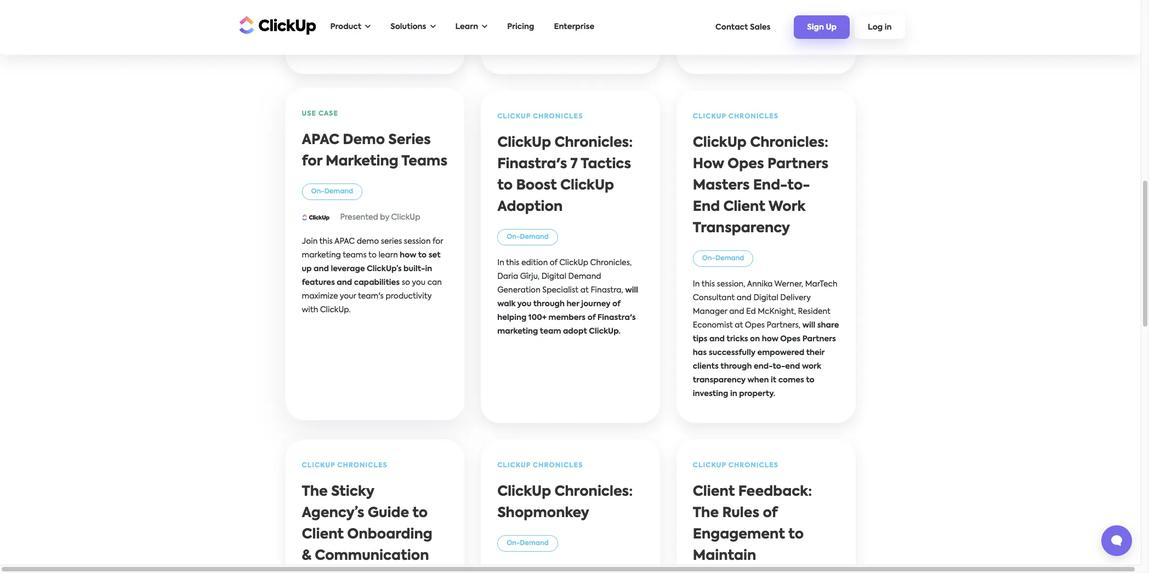 Task type: locate. For each thing, give the bounding box(es) containing it.
0 horizontal spatial digital
[[541, 273, 566, 281]]

to
[[693, 27, 701, 35], [497, 179, 513, 193], [368, 252, 377, 259], [418, 252, 427, 259], [806, 377, 815, 384], [412, 507, 428, 521], [788, 529, 804, 542]]

1 vertical spatial digital
[[754, 294, 778, 302]]

1 horizontal spatial will
[[802, 322, 815, 329]]

0 horizontal spatial this
[[319, 238, 333, 246]]

1 vertical spatial can
[[427, 279, 442, 287]]

1 vertical spatial at
[[735, 322, 743, 329]]

will share tips and tricks on how opes partners has successfully empowered their clients through end-to-end work transparency when it comes to investing in property.
[[693, 322, 839, 398]]

you
[[412, 279, 426, 287], [517, 300, 531, 308]]

of right the edition
[[550, 259, 557, 267]]

0 horizontal spatial at
[[580, 287, 589, 294]]

chronicles: for tactics
[[555, 137, 633, 150]]

on- up the "company profile logo - 30h.png"
[[311, 189, 324, 195]]

learn inside join this apac demo series session for marketing teams to learn
[[379, 252, 398, 259]]

work
[[768, 201, 805, 214]]

log in link
[[855, 15, 905, 39]]

0 vertical spatial join
[[302, 238, 318, 246]]

opes up on
[[745, 322, 765, 329]]

on- up consultant
[[702, 255, 715, 262]]

0 vertical spatial can
[[806, 27, 821, 35]]

for down the use
[[302, 155, 322, 169]]

0 horizontal spatial finastra's
[[497, 158, 567, 172]]

contact
[[716, 23, 748, 31]]

0 vertical spatial at
[[580, 287, 589, 294]]

on- for clickup chronicles: shopmonkey
[[507, 541, 520, 547]]

join inside join our on-demand webinar for fresh
[[497, 566, 513, 573]]

chronicles: up end-
[[750, 137, 828, 150]]

1 horizontal spatial you
[[517, 300, 531, 308]]

how right on
[[762, 336, 778, 343]]

will inside will walk you through her journey of helping 100+ members of finastra's marketing team adopt clickup.
[[625, 287, 638, 294]]

client inside client feedback: the rules of engagement to maintain profitability
[[693, 486, 735, 499]]

0 vertical spatial in
[[497, 259, 504, 267]]

0 vertical spatial client
[[723, 201, 765, 214]]

0 vertical spatial finastra's
[[497, 158, 567, 172]]

opes up end-
[[728, 158, 764, 172]]

1 horizontal spatial for
[[433, 238, 443, 246]]

1 vertical spatial client
[[693, 486, 735, 499]]

series
[[388, 134, 431, 147]]

on- for clickup chronicles: finastra's 7 tactics to boost clickup adoption
[[507, 234, 520, 241]]

end-
[[753, 179, 787, 193]]

0 horizontal spatial clickup.
[[320, 306, 351, 314]]

client down agency's
[[302, 529, 344, 542]]

1 vertical spatial apac
[[334, 238, 355, 246]]

digital
[[541, 273, 566, 281], [754, 294, 778, 302]]

on-demand up session,
[[702, 255, 744, 262]]

1 horizontal spatial how
[[762, 336, 778, 343]]

on- for clickup chronicles: how opes partners masters end-to- end client work transparency
[[702, 255, 715, 262]]

of
[[550, 259, 557, 267], [612, 300, 620, 308], [588, 314, 596, 322], [763, 507, 777, 521]]

in up consultant
[[693, 281, 700, 288]]

0 vertical spatial the
[[302, 486, 328, 499]]

you right so
[[412, 279, 426, 287]]

0 horizontal spatial the
[[302, 486, 328, 499]]

communication
[[315, 550, 429, 564]]

the
[[762, 14, 775, 21]]

learn down series
[[379, 252, 398, 259]]

tactics
[[581, 158, 631, 172]]

for up set
[[433, 238, 443, 246]]

chronicles: up tactics
[[555, 137, 633, 150]]

client
[[723, 201, 765, 214], [693, 486, 735, 499], [302, 529, 344, 542]]

0 vertical spatial apac
[[302, 134, 339, 147]]

0 vertical spatial it
[[799, 27, 804, 35]]

0 vertical spatial through
[[533, 300, 565, 308]]

to inside clickup chronicles: finastra's 7 tactics to boost clickup adoption
[[497, 179, 513, 193]]

guide
[[368, 507, 409, 521]]

at inside "in this edition of clickup chronicles, daria gîrju, digital demand generation specialist at finastra,"
[[580, 287, 589, 294]]

demand
[[324, 189, 353, 195], [520, 234, 549, 241], [715, 255, 744, 262], [568, 273, 601, 281], [520, 541, 549, 547]]

apac inside apac demo series for marketing teams
[[302, 134, 339, 147]]

partners
[[768, 158, 829, 172], [803, 336, 836, 343]]

partners up their
[[803, 336, 836, 343]]

end
[[785, 363, 800, 371]]

will inside will share tips and tricks on how opes partners has successfully empowered their clients through end-to-end work transparency when it comes to investing in property.
[[802, 322, 815, 329]]

client up rules at the bottom right of the page
[[693, 486, 735, 499]]

this
[[319, 238, 333, 246], [506, 259, 519, 267], [702, 281, 715, 288]]

through up the "100+"
[[533, 300, 565, 308]]

clickup. down "your"
[[320, 306, 351, 314]]

0 vertical spatial partners
[[768, 158, 829, 172]]

will right finastra,
[[625, 287, 638, 294]]

join inside join this apac demo series session for marketing teams to learn
[[302, 238, 318, 246]]

it left sign
[[799, 27, 804, 35]]

the up agency's
[[302, 486, 328, 499]]

clickup
[[703, 27, 732, 35], [497, 113, 531, 120], [693, 113, 726, 120], [497, 137, 551, 150], [693, 137, 747, 150], [560, 179, 614, 193], [391, 214, 420, 221], [559, 259, 588, 267], [302, 463, 335, 469], [497, 463, 531, 469], [693, 463, 726, 469], [497, 486, 551, 499]]

of inside client feedback: the rules of engagement to maintain profitability
[[763, 507, 777, 521]]

1 vertical spatial finastra's
[[598, 314, 636, 322]]

0 horizontal spatial to-
[[773, 363, 785, 371]]

through inside will share tips and tricks on how opes partners has successfully empowered their clients through end-to-end work transparency when it comes to investing in property.
[[721, 363, 752, 371]]

1 horizontal spatial marketing
[[497, 328, 538, 336]]

and left ed
[[729, 308, 744, 316]]

this up daria
[[506, 259, 519, 267]]

members
[[549, 314, 586, 322]]

2 vertical spatial how
[[762, 336, 778, 343]]

on-demand up the edition
[[507, 234, 549, 241]]

0 horizontal spatial can
[[427, 279, 442, 287]]

2 vertical spatial in
[[730, 390, 737, 398]]

through down successfully at bottom right
[[721, 363, 752, 371]]

at up 'journey' at right bottom
[[580, 287, 589, 294]]

the left rules at the bottom right of the page
[[693, 507, 719, 521]]

1 horizontal spatial at
[[735, 322, 743, 329]]

will walk you through her journey of helping 100+ members of finastra's marketing team adopt clickup.
[[497, 287, 638, 336]]

0 vertical spatial how
[[781, 27, 797, 35]]

chronicles: inside clickup chronicles: finastra's 7 tactics to boost clickup adoption
[[555, 137, 633, 150]]

0 vertical spatial marketing
[[302, 252, 341, 259]]

1 vertical spatial clickup.
[[589, 328, 621, 336]]

marketing up the up
[[302, 252, 341, 259]]

2 horizontal spatial in
[[885, 24, 892, 31]]

partners,
[[767, 322, 801, 329]]

demand for teams
[[324, 189, 353, 195]]

in this session, annika werner, martech consultant and digital delivery manager and ed mcknight, resident economist at opes partners,
[[693, 281, 837, 329]]

log
[[868, 24, 883, 31]]

1 vertical spatial the
[[693, 507, 719, 521]]

7
[[571, 158, 578, 172]]

0 horizontal spatial in
[[497, 259, 504, 267]]

2 vertical spatial client
[[302, 529, 344, 542]]

1 horizontal spatial to-
[[787, 179, 810, 193]]

join our on-demand webinar for fresh
[[497, 566, 641, 573]]

this inside "in this edition of clickup chronicles, daria gîrju, digital demand generation specialist at finastra,"
[[506, 259, 519, 267]]

clickup inside "in this edition of clickup chronicles, daria gîrju, digital demand generation specialist at finastra,"
[[559, 259, 588, 267]]

clickup image
[[236, 15, 316, 35]]

to left boost
[[497, 179, 513, 193]]

digital inside "in this edition of clickup chronicles, daria gîrju, digital demand generation specialist at finastra,"
[[541, 273, 566, 281]]

sign up button
[[794, 15, 850, 39]]

adoption
[[497, 201, 563, 214]]

partners up end-
[[768, 158, 829, 172]]

to down work
[[806, 377, 815, 384]]

this up consultant
[[702, 281, 715, 288]]

1 vertical spatial to-
[[773, 363, 785, 371]]

1 horizontal spatial join
[[497, 566, 513, 573]]

to right guide
[[412, 507, 428, 521]]

1 vertical spatial in
[[693, 281, 700, 288]]

1 horizontal spatial the
[[693, 507, 719, 521]]

join left our
[[497, 566, 513, 573]]

can down set
[[427, 279, 442, 287]]

finastra's down 'journey' at right bottom
[[598, 314, 636, 322]]

digital up specialist
[[541, 273, 566, 281]]

apac demo series for marketing teams
[[302, 134, 447, 169]]

1 horizontal spatial can
[[806, 27, 821, 35]]

apac up 'teams'
[[334, 238, 355, 246]]

log in
[[868, 24, 892, 31]]

finastra's inside clickup chronicles: finastra's 7 tactics to boost clickup adoption
[[497, 158, 567, 172]]

clickup. inside so you can maximize your team's productivity with clickup.
[[320, 306, 351, 314]]

1 vertical spatial will
[[802, 322, 815, 329]]

join for join this apac demo series session for marketing teams to learn
[[302, 238, 318, 246]]

1 vertical spatial how
[[400, 252, 416, 259]]

clickup's
[[367, 265, 402, 273]]

solutions button
[[385, 16, 441, 38]]

webinar
[[577, 566, 608, 573]]

martech
[[805, 281, 837, 288]]

0 vertical spatial you
[[412, 279, 426, 287]]

1 horizontal spatial in
[[693, 281, 700, 288]]

on- down the adoption
[[507, 234, 520, 241]]

our
[[515, 566, 527, 573]]

in inside will share tips and tricks on how opes partners has successfully empowered their clients through end-to-end work transparency when it comes to investing in property.
[[730, 390, 737, 398]]

0 horizontal spatial it
[[771, 377, 776, 384]]

annika
[[747, 281, 773, 288]]

0 vertical spatial opes
[[728, 158, 764, 172]]

of down feedback:
[[763, 507, 777, 521]]

clickup chronicles
[[497, 113, 583, 120], [693, 113, 779, 120], [302, 463, 388, 469], [497, 463, 583, 469], [693, 463, 779, 469]]

join down the "company profile logo - 30h.png"
[[302, 238, 318, 246]]

on- up our
[[507, 541, 520, 547]]

can
[[806, 27, 821, 35], [427, 279, 442, 287]]

1 vertical spatial learn
[[379, 252, 398, 259]]

marketing inside join this apac demo series session for marketing teams to learn
[[302, 252, 341, 259]]

1 horizontal spatial clickup.
[[589, 328, 621, 336]]

through inside will walk you through her journey of helping 100+ members of finastra's marketing team adopt clickup.
[[533, 300, 565, 308]]

digital inside 'in this session, annika werner, martech consultant and digital delivery manager and ed mcknight, resident economist at opes partners,'
[[754, 294, 778, 302]]

maximize
[[302, 293, 338, 300]]

digital for end
[[754, 294, 778, 302]]

this down the "company profile logo - 30h.png"
[[319, 238, 333, 246]]

demand up session,
[[715, 255, 744, 262]]

has
[[693, 349, 707, 357]]

to left set
[[418, 252, 427, 259]]

1 horizontal spatial finastra's
[[598, 314, 636, 322]]

in inside 'in this session, annika werner, martech consultant and digital delivery manager and ed mcknight, resident economist at opes partners,'
[[693, 281, 700, 288]]

0 horizontal spatial you
[[412, 279, 426, 287]]

and inside will share tips and tricks on how opes partners has successfully empowered their clients through end-to-end work transparency when it comes to investing in property.
[[709, 336, 725, 343]]

2 vertical spatial for
[[610, 566, 620, 573]]

apac down use case
[[302, 134, 339, 147]]

1 vertical spatial you
[[517, 300, 531, 308]]

it inside will share tips and tricks on how opes partners has successfully empowered their clients through end-to-end work transparency when it comes to investing in property.
[[771, 377, 776, 384]]

company profile logo - 30h.png image
[[302, 214, 329, 221]]

chronicles: up "shopmonkey"
[[555, 486, 633, 499]]

0 horizontal spatial will
[[625, 287, 638, 294]]

up
[[302, 265, 312, 273]]

on-demand up our
[[507, 541, 549, 547]]

team's
[[358, 293, 384, 300]]

1 vertical spatial partners
[[803, 336, 836, 343]]

1 horizontal spatial in
[[730, 390, 737, 398]]

will for clickup chronicles: how opes partners masters end-to- end client work transparency
[[802, 322, 815, 329]]

0 horizontal spatial through
[[533, 300, 565, 308]]

significantly
[[693, 41, 741, 49]]

2 horizontal spatial this
[[702, 281, 715, 288]]

0 horizontal spatial for
[[302, 155, 322, 169]]

learn down the
[[760, 27, 779, 35]]

of down finastra,
[[612, 300, 620, 308]]

walk
[[497, 300, 516, 308]]

demand up presented at top
[[324, 189, 353, 195]]

1 horizontal spatial through
[[721, 363, 752, 371]]

opes inside 'in this session, annika werner, martech consultant and digital delivery manager and ed mcknight, resident economist at opes partners,'
[[745, 322, 765, 329]]

partners inside will share tips and tricks on how opes partners has successfully empowered their clients through end-to-end work transparency when it comes to investing in property.
[[803, 336, 836, 343]]

0 horizontal spatial learn
[[379, 252, 398, 259]]

this for clickup chronicles: finastra's 7 tactics to boost clickup adoption
[[506, 259, 519, 267]]

and down "economist"
[[709, 336, 725, 343]]

latest
[[777, 14, 800, 21]]

0 vertical spatial clickup.
[[320, 306, 351, 314]]

will down resident
[[802, 322, 815, 329]]

0 vertical spatial will
[[625, 287, 638, 294]]

you down generation at left
[[517, 300, 531, 308]]

for left fresh
[[610, 566, 620, 573]]

to down demo
[[368, 252, 377, 259]]

in down set
[[425, 265, 432, 273]]

join
[[302, 238, 318, 246], [497, 566, 513, 573]]

0 horizontal spatial join
[[302, 238, 318, 246]]

finastra's up boost
[[497, 158, 567, 172]]

1 vertical spatial through
[[721, 363, 752, 371]]

1 vertical spatial opes
[[745, 322, 765, 329]]

in down transparency
[[730, 390, 737, 398]]

to up significantly in the right top of the page
[[693, 27, 701, 35]]

on-demand for apac demo series for marketing teams
[[311, 189, 353, 195]]

on-demand up the "company profile logo - 30h.png"
[[311, 189, 353, 195]]

learn
[[455, 23, 478, 31]]

to- up work
[[787, 179, 810, 193]]

generation
[[497, 287, 540, 294]]

in up daria
[[497, 259, 504, 267]]

you inside so you can maximize your team's productivity with clickup.
[[412, 279, 426, 287]]

how down latest
[[781, 27, 797, 35]]

end-
[[754, 363, 773, 371]]

how up built-
[[400, 252, 416, 259]]

on-demand for clickup chronicles: finastra's 7 tactics to boost clickup adoption
[[507, 234, 549, 241]]

in right log
[[885, 24, 892, 31]]

to inside client feedback: the rules of engagement to maintain profitability
[[788, 529, 804, 542]]

in inside "in this edition of clickup chronicles, daria gîrju, digital demand generation specialist at finastra,"
[[497, 259, 504, 267]]

marketing down helping
[[497, 328, 538, 336]]

clickup chronicles: finastra's 7 tactics to boost clickup adoption
[[497, 137, 633, 214]]

client up transparency
[[723, 201, 765, 214]]

0 vertical spatial in
[[885, 24, 892, 31]]

clickup inside clickup chronicles: how opes partners masters end-to- end client work transparency
[[693, 137, 747, 150]]

upgrades
[[802, 14, 839, 21]]

0 vertical spatial this
[[319, 238, 333, 246]]

2 horizontal spatial how
[[781, 27, 797, 35]]

for inside apac demo series for marketing teams
[[302, 155, 322, 169]]

1 horizontal spatial digital
[[754, 294, 778, 302]]

clickup chronicles for clickup chronicles: how opes partners masters end-to- end client work transparency
[[693, 113, 779, 120]]

opes inside will share tips and tricks on how opes partners has successfully empowered their clients through end-to-end work transparency when it comes to investing in property.
[[780, 336, 801, 343]]

to-
[[787, 179, 810, 193], [773, 363, 785, 371]]

demand up the edition
[[520, 234, 549, 241]]

clickup. down 'journey' at right bottom
[[589, 328, 621, 336]]

when
[[748, 377, 769, 384]]

it right when at the bottom right of the page
[[771, 377, 776, 384]]

for
[[302, 155, 322, 169], [433, 238, 443, 246], [610, 566, 620, 573]]

0 vertical spatial learn
[[760, 27, 779, 35]]

capabilities
[[354, 279, 400, 287]]

helping
[[497, 314, 527, 322]]

1 vertical spatial marketing
[[497, 328, 538, 336]]

use case
[[302, 111, 338, 117]]

end
[[693, 201, 720, 214]]

demand up 'on-'
[[520, 541, 549, 547]]

demand up finastra,
[[568, 273, 601, 281]]

to down feedback:
[[788, 529, 804, 542]]

on-demand
[[311, 189, 353, 195], [507, 234, 549, 241], [702, 255, 744, 262], [507, 541, 549, 547]]

chronicles: inside clickup chronicles: how opes partners masters end-to- end client work transparency
[[750, 137, 828, 150]]

0 vertical spatial for
[[302, 155, 322, 169]]

digital down annika
[[754, 294, 778, 302]]

1 vertical spatial in
[[425, 265, 432, 273]]

daria
[[497, 273, 518, 281]]

of down 'journey' at right bottom
[[588, 314, 596, 322]]

1 vertical spatial it
[[771, 377, 776, 384]]

clickup inside clickup chronicles: shopmonkey
[[497, 486, 551, 499]]

0 horizontal spatial in
[[425, 265, 432, 273]]

will for clickup chronicles: finastra's 7 tactics to boost clickup adoption
[[625, 287, 638, 294]]

in
[[885, 24, 892, 31], [425, 265, 432, 273], [730, 390, 737, 398]]

2 horizontal spatial for
[[610, 566, 620, 573]]

feedback:
[[738, 486, 812, 499]]

sign
[[807, 24, 824, 31]]

session
[[404, 238, 431, 246]]

1 vertical spatial this
[[506, 259, 519, 267]]

chronicles
[[533, 113, 583, 120], [728, 113, 779, 120], [337, 463, 388, 469], [533, 463, 583, 469], [728, 463, 779, 469]]

1 vertical spatial join
[[497, 566, 513, 573]]

masters
[[693, 179, 750, 193]]

transparency
[[693, 222, 790, 236]]

to- down empowered on the right bottom of the page
[[773, 363, 785, 371]]

clickup chronicles: how opes partners masters end-to- end client work transparency
[[693, 137, 829, 236]]

2 vertical spatial this
[[702, 281, 715, 288]]

1 vertical spatial for
[[433, 238, 443, 246]]

0 horizontal spatial how
[[400, 252, 416, 259]]

0 vertical spatial to-
[[787, 179, 810, 193]]

chronicles: for partners
[[750, 137, 828, 150]]

0 vertical spatial digital
[[541, 273, 566, 281]]

0 horizontal spatial marketing
[[302, 252, 341, 259]]

this inside 'in this session, annika werner, martech consultant and digital delivery manager and ed mcknight, resident economist at opes partners,'
[[702, 281, 715, 288]]

how
[[781, 27, 797, 35], [400, 252, 416, 259], [762, 336, 778, 343]]

2 vertical spatial opes
[[780, 336, 801, 343]]

can down the upgrades
[[806, 27, 821, 35]]

1 horizontal spatial this
[[506, 259, 519, 267]]

opes down partners,
[[780, 336, 801, 343]]

to- inside will share tips and tricks on how opes partners has successfully empowered their clients through end-to-end work transparency when it comes to investing in property.
[[773, 363, 785, 371]]

clickup chronicles for the sticky agency's guide to client onboarding & communication
[[302, 463, 388, 469]]

at up tricks on the right of the page
[[735, 322, 743, 329]]



Task type: describe. For each thing, give the bounding box(es) containing it.
share
[[817, 322, 839, 329]]

demand for to
[[520, 234, 549, 241]]

client feedback: the rules of engagement to maintain profitability
[[693, 486, 812, 573]]

client inside the sticky agency's guide to client onboarding & communication
[[302, 529, 344, 542]]

on-demand for clickup chronicles: shopmonkey
[[507, 541, 549, 547]]

demo
[[343, 134, 385, 147]]

use
[[302, 111, 316, 117]]

apac inside join this apac demo series session for marketing teams to learn
[[334, 238, 355, 246]]

so
[[402, 279, 410, 287]]

tips
[[693, 336, 708, 343]]

up
[[826, 24, 837, 31]]

on
[[750, 336, 760, 343]]

contact sales
[[716, 23, 770, 31]]

can inside so you can maximize your team's productivity with clickup.
[[427, 279, 442, 287]]

to inside join this apac demo series session for marketing teams to learn
[[368, 252, 377, 259]]

join for join our on-demand webinar for fresh
[[497, 566, 513, 573]]

clickup chronicles for client feedback: the rules of engagement to maintain profitability
[[693, 463, 779, 469]]

shopmonkey
[[497, 507, 589, 521]]

and down leverage
[[337, 279, 352, 287]]

digital for adoption
[[541, 273, 566, 281]]

team
[[540, 328, 561, 336]]

built-
[[404, 265, 425, 273]]

how inside will share tips and tricks on how opes partners has successfully empowered their clients through end-to-end work transparency when it comes to investing in property.
[[762, 336, 778, 343]]

features
[[302, 279, 335, 287]]

engagement
[[693, 529, 785, 542]]

explore
[[731, 14, 760, 21]]

transparency
[[693, 377, 746, 384]]

on- for apac demo series for marketing teams
[[311, 189, 324, 195]]

profitability
[[693, 571, 778, 573]]

gîrju,
[[520, 273, 540, 281]]

series
[[381, 238, 402, 246]]

investing
[[693, 390, 728, 398]]

chronicles for how
[[728, 113, 779, 120]]

clickup chronicles for clickup chronicles: finastra's 7 tactics to boost clickup adoption
[[497, 113, 583, 120]]

1 horizontal spatial learn
[[760, 27, 779, 35]]

opes inside clickup chronicles: how opes partners masters end-to- end client work transparency
[[728, 158, 764, 172]]

100+
[[528, 314, 547, 322]]

marketing
[[326, 155, 398, 169]]

solutions
[[390, 23, 426, 31]]

property.
[[739, 390, 775, 398]]

this for clickup chronicles: how opes partners masters end-to- end client work transparency
[[702, 281, 715, 288]]

chronicles for finastra's
[[533, 113, 583, 120]]

mcknight,
[[758, 308, 796, 316]]

and up "features" at the left top of the page
[[314, 265, 329, 273]]

productivity
[[386, 293, 432, 300]]

enterprise link
[[549, 16, 600, 38]]

on-
[[529, 566, 543, 573]]

in for clickup chronicles: finastra's 7 tactics to boost clickup adoption
[[497, 259, 504, 267]]

1 horizontal spatial it
[[799, 27, 804, 35]]

empowered
[[757, 349, 804, 357]]

clickup. inside will walk you through her journey of helping 100+ members of finastra's marketing team adopt clickup.
[[589, 328, 621, 336]]

of inside "in this edition of clickup chronicles, daria gîrju, digital demand generation specialist at finastra,"
[[550, 259, 557, 267]]

sticky
[[331, 486, 374, 499]]

in this edition of clickup chronicles, daria gîrju, digital demand generation specialist at finastra,
[[497, 259, 632, 294]]

sign up
[[807, 24, 837, 31]]

successfully
[[709, 349, 755, 357]]

their
[[806, 349, 825, 357]]

&
[[302, 550, 311, 564]]

chronicles for the
[[728, 463, 779, 469]]

finastra's inside will walk you through her journey of helping 100+ members of finastra's marketing team adopt clickup.
[[598, 314, 636, 322]]

demand
[[543, 566, 575, 573]]

how to set up and leverage clickup's built-in features and capabilities
[[302, 252, 441, 287]]

the inside the sticky agency's guide to client onboarding & communication
[[302, 486, 328, 499]]

pricing
[[507, 23, 534, 31]]

chronicles: inside clickup chronicles: shopmonkey
[[555, 486, 633, 499]]

how
[[693, 158, 724, 172]]

the sticky agency's guide to client onboarding & communication
[[302, 486, 432, 564]]

contact sales button
[[710, 18, 776, 36]]

pricing link
[[502, 16, 540, 38]]

clickup chronicles: shopmonkey
[[497, 486, 633, 521]]

chronicles for shopmonkey
[[533, 463, 583, 469]]

maintain
[[693, 550, 756, 564]]

significantly boost productivity!
[[693, 41, 818, 49]]

journey
[[581, 300, 610, 308]]

explore the latest upgrades
[[731, 14, 839, 21]]

boost
[[516, 179, 557, 193]]

at inside 'in this session, annika werner, martech consultant and digital delivery manager and ed mcknight, resident economist at opes partners,'
[[735, 322, 743, 329]]

in inside how to set up and leverage clickup's built-in features and capabilities
[[425, 265, 432, 273]]

teams
[[343, 252, 367, 259]]

in for clickup chronicles: how opes partners masters end-to- end client work transparency
[[693, 281, 700, 288]]

partners inside clickup chronicles: how opes partners masters end-to- end client work transparency
[[768, 158, 829, 172]]

client inside clickup chronicles: how opes partners masters end-to- end client work transparency
[[723, 201, 765, 214]]

delivery
[[780, 294, 811, 302]]

the inside client feedback: the rules of engagement to maintain profitability
[[693, 507, 719, 521]]

to inside how to set up and leverage clickup's built-in features and capabilities
[[418, 252, 427, 259]]

resident
[[798, 308, 831, 316]]

your
[[340, 293, 356, 300]]

finastra,
[[591, 287, 623, 294]]

product button
[[325, 16, 376, 38]]

for inside join this apac demo series session for marketing teams to learn
[[433, 238, 443, 246]]

enterprise
[[554, 23, 594, 31]]

you inside will walk you through her journey of helping 100+ members of finastra's marketing team adopt clickup.
[[517, 300, 531, 308]]

tricks
[[727, 336, 748, 343]]

on-demand for clickup chronicles: how opes partners masters end-to- end client work transparency
[[702, 255, 744, 262]]

this inside join this apac demo series session for marketing teams to learn
[[319, 238, 333, 246]]

manager
[[693, 308, 727, 316]]

to inside the sticky agency's guide to client onboarding & communication
[[412, 507, 428, 521]]

consultant
[[693, 294, 735, 302]]

demand for masters
[[715, 255, 744, 262]]

join this apac demo series session for marketing teams to learn
[[302, 238, 443, 259]]

set
[[429, 252, 441, 259]]

fresh
[[622, 566, 641, 573]]

clickup chronicles for clickup chronicles: shopmonkey
[[497, 463, 583, 469]]

for inside join our on-demand webinar for fresh
[[610, 566, 620, 573]]

chronicles for agency's
[[337, 463, 388, 469]]

so you can maximize your team's productivity with clickup.
[[302, 279, 442, 314]]

to clickup ai and learn how it can
[[693, 27, 821, 35]]

presented
[[340, 214, 378, 221]]

to inside will share tips and tricks on how opes partners has successfully empowered their clients through end-to-end work transparency when it comes to investing in property.
[[806, 377, 815, 384]]

marketing inside will walk you through her journey of helping 100+ members of finastra's marketing team adopt clickup.
[[497, 328, 538, 336]]

werner,
[[774, 281, 803, 288]]

and right ai
[[743, 27, 758, 35]]

boost
[[743, 41, 766, 49]]

leverage
[[331, 265, 365, 273]]

agency's
[[302, 507, 364, 521]]

how inside how to set up and leverage clickup's built-in features and capabilities
[[400, 252, 416, 259]]

her
[[567, 300, 579, 308]]

demo
[[357, 238, 379, 246]]

and up ed
[[737, 294, 752, 302]]

to- inside clickup chronicles: how opes partners masters end-to- end client work transparency
[[787, 179, 810, 193]]

clients
[[693, 363, 719, 371]]

demand inside "in this edition of clickup chronicles, daria gîrju, digital demand generation specialist at finastra,"
[[568, 273, 601, 281]]

by
[[380, 214, 389, 221]]

rules
[[722, 507, 759, 521]]

onboarding
[[347, 529, 432, 542]]

productivity!
[[768, 41, 818, 49]]



Task type: vqa. For each thing, say whether or not it's contained in the screenshot.
"Contact"
yes



